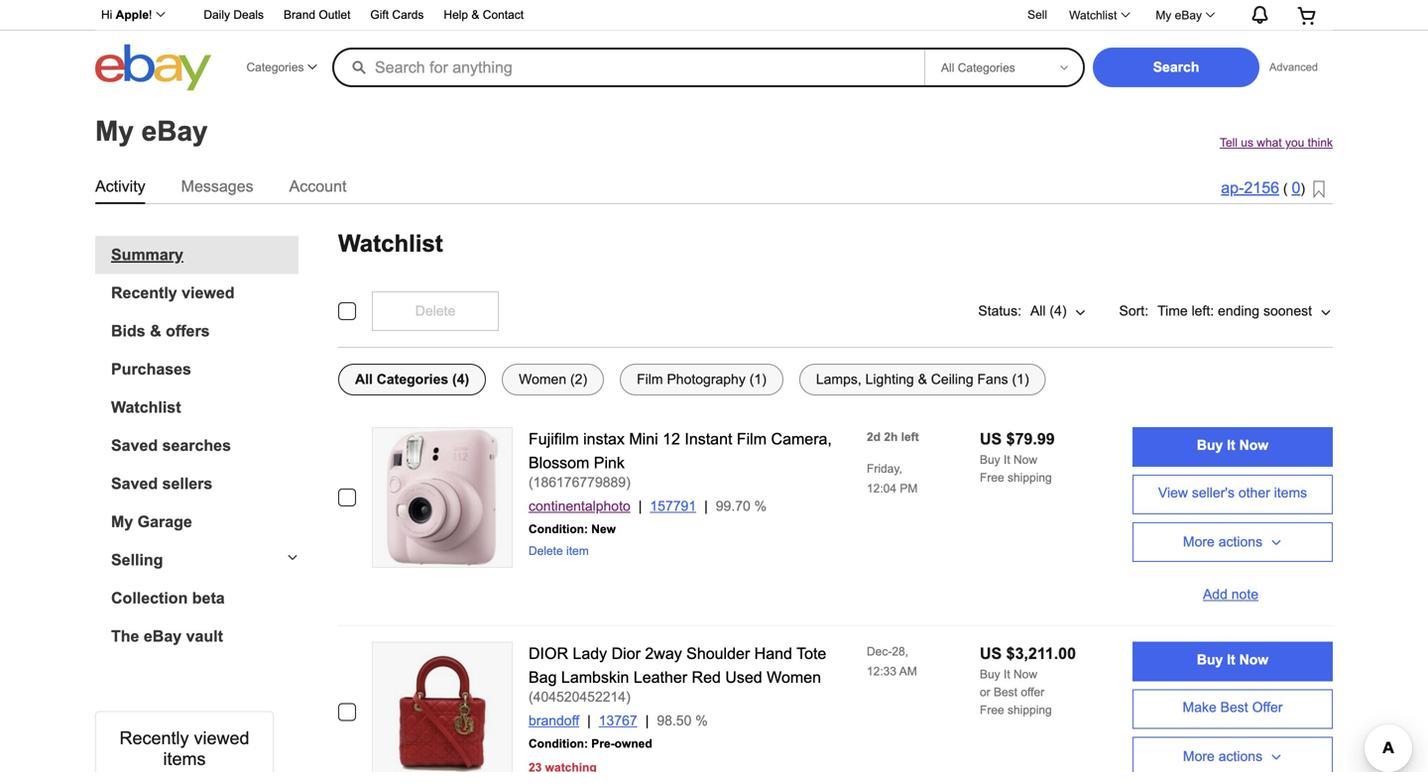 Task type: describe. For each thing, give the bounding box(es) containing it.
more for us $79.99
[[1183, 535, 1215, 550]]

advanced link
[[1260, 48, 1328, 87]]

( inside "dior lady dior 2way shoulder hand tote bag lambskin leather red used women ( 404520452214 )"
[[529, 690, 533, 705]]

(4)
[[1050, 304, 1067, 319]]

categories
[[246, 61, 304, 74]]

& for help
[[472, 8, 479, 21]]

daily deals
[[204, 8, 264, 21]]

shipping inside us $3,211.00 buy it now or best offer free shipping
[[1008, 704, 1052, 717]]

activity link
[[95, 174, 145, 199]]

saved sellers link
[[111, 475, 299, 493]]

now inside us $3,211.00 buy it now or best offer free shipping
[[1014, 668, 1037, 681]]

note
[[1232, 587, 1259, 602]]

garage
[[138, 513, 192, 531]]

condition: for condition: pre-owned
[[529, 737, 588, 751]]

instant
[[685, 430, 732, 448]]

buy it now link for us $3,211.00
[[1133, 642, 1333, 682]]

% for shoulder
[[696, 714, 708, 729]]

time
[[1158, 304, 1188, 319]]

continentalphoto link
[[529, 499, 650, 514]]

hi
[[101, 8, 112, 21]]

1 horizontal spatial items
[[1274, 486, 1307, 501]]

summary
[[111, 246, 183, 264]]

hand
[[754, 645, 792, 663]]

friday,
[[867, 462, 902, 476]]

deals
[[233, 8, 264, 21]]

status: all (4)
[[978, 304, 1067, 319]]

my for my garage link on the bottom of the page
[[111, 513, 133, 531]]

recently for recently viewed
[[111, 284, 177, 302]]

brandoff link
[[529, 714, 599, 729]]

buy it now for us $79.99
[[1197, 438, 1269, 453]]

buy inside the us $79.99 buy it now free shipping
[[980, 453, 1000, 467]]

ap-
[[1221, 179, 1244, 197]]

98.50 %
[[657, 714, 708, 729]]

ebay for my ebay link
[[1175, 8, 1202, 22]]

viewed for recently viewed
[[182, 284, 235, 302]]

owned
[[615, 737, 652, 751]]

saved for saved sellers
[[111, 475, 158, 493]]

help & contact
[[444, 8, 524, 21]]

film
[[737, 430, 767, 448]]

sort:
[[1119, 304, 1149, 319]]

the ebay vault link
[[111, 628, 299, 646]]

collection
[[111, 590, 188, 607]]

vault
[[186, 628, 223, 646]]

outlet
[[319, 8, 351, 21]]

item
[[566, 545, 589, 558]]

all
[[1030, 304, 1046, 319]]

messages
[[181, 178, 253, 195]]

delete inside the "condition: new delete item"
[[529, 545, 563, 558]]

camera,
[[771, 430, 832, 448]]

12
[[663, 430, 680, 448]]

& for bids
[[150, 322, 161, 340]]

it up view seller's other items
[[1227, 438, 1236, 453]]

add
[[1203, 587, 1228, 602]]

apple
[[116, 8, 149, 21]]

more actions button for $3,211.00
[[1133, 737, 1333, 773]]

99.70
[[716, 499, 751, 514]]

404520452214
[[533, 690, 626, 705]]

it up make best offer
[[1227, 653, 1236, 668]]

view seller's other items link
[[1133, 475, 1333, 515]]

red
[[692, 669, 721, 687]]

bids & offers
[[111, 322, 210, 340]]

my ebay link
[[1145, 3, 1224, 27]]

offer
[[1252, 700, 1283, 716]]

delete button
[[372, 292, 499, 331]]

more actions for $79.99
[[1183, 535, 1263, 550]]

view
[[1158, 486, 1188, 501]]

recently viewed link
[[111, 284, 299, 303]]

now up other
[[1239, 438, 1269, 453]]

fujifilm instax mini 12 instant film camera, blossom pink ( 186176779889 )
[[529, 430, 832, 490]]

( inside "ap-2156 ( 0 )"
[[1283, 181, 1288, 196]]

my garage
[[111, 513, 192, 531]]

make best offer
[[1183, 700, 1283, 716]]

99.70 %
[[716, 499, 767, 514]]

ap-2156 link
[[1221, 179, 1279, 197]]

none submit inside banner
[[1093, 48, 1260, 87]]

the ebay vault
[[111, 628, 223, 646]]

2way
[[645, 645, 682, 663]]

shipping inside the us $79.99 buy it now free shipping
[[1008, 471, 1052, 485]]

time left: ending soonest button
[[1157, 292, 1333, 331]]

condition: for condition: new delete item
[[529, 523, 588, 536]]

now up 'offer'
[[1239, 653, 1269, 668]]

viewed for recently viewed items
[[194, 728, 249, 749]]

fujifilm instax mini 12 instant film camera, blossom pink image
[[373, 428, 512, 567]]

account navigation
[[90, 0, 1333, 31]]

12:33
[[867, 665, 897, 678]]

pre-
[[591, 737, 615, 751]]

my ebay inside account navigation
[[1156, 8, 1202, 22]]

) inside "dior lady dior 2way shoulder hand tote bag lambskin leather red used women ( 404520452214 )"
[[626, 690, 631, 705]]

view seller's other items
[[1158, 486, 1307, 501]]

am
[[899, 665, 917, 678]]

left
[[901, 430, 919, 444]]

free inside us $3,211.00 buy it now or best offer free shipping
[[980, 704, 1004, 717]]

messages link
[[181, 174, 253, 199]]

gift cards
[[370, 8, 424, 21]]

searches
[[162, 437, 231, 455]]

186176779889
[[533, 475, 626, 490]]

my for my ebay link
[[1156, 8, 1172, 22]]

1 horizontal spatial watchlist
[[338, 231, 443, 257]]

now inside the us $79.99 buy it now free shipping
[[1014, 453, 1037, 467]]

shoulder
[[686, 645, 750, 663]]

98.50
[[657, 714, 692, 729]]

1 vertical spatial my
[[95, 115, 134, 147]]

saved searches
[[111, 437, 231, 455]]

lady
[[573, 645, 607, 663]]

brand outlet link
[[284, 5, 351, 26]]

seller's
[[1192, 486, 1235, 501]]

0
[[1292, 179, 1301, 197]]

you
[[1285, 136, 1305, 149]]

recently viewed
[[111, 284, 235, 302]]

cards
[[392, 8, 424, 21]]

dior lady dior 2way shoulder hand tote bag lambskin leather red used women link
[[529, 645, 826, 687]]

tell us what you think link
[[1220, 136, 1333, 150]]

lambskin
[[561, 669, 629, 687]]

) inside fujifilm instax mini 12 instant film camera, blossom pink ( 186176779889 )
[[626, 475, 631, 490]]



Task type: locate. For each thing, give the bounding box(es) containing it.
1 horizontal spatial best
[[1221, 700, 1248, 716]]

new
[[591, 523, 616, 536]]

1 vertical spatial my ebay
[[95, 115, 208, 147]]

0 vertical spatial condition:
[[529, 523, 588, 536]]

my left 'notifications' icon on the right
[[1156, 8, 1172, 22]]

shipping down the $79.99
[[1008, 471, 1052, 485]]

1 buy it now link from the top
[[1133, 427, 1333, 467]]

delete inside delete button
[[415, 304, 455, 319]]

% right the 99.70
[[754, 499, 767, 514]]

ebay left 'notifications' icon on the right
[[1175, 8, 1202, 22]]

summary link
[[111, 246, 299, 264]]

recently viewed items
[[119, 728, 249, 770]]

1 vertical spatial saved
[[111, 475, 158, 493]]

saved inside saved searches link
[[111, 437, 158, 455]]

watchlist link right sell 'link'
[[1058, 3, 1139, 27]]

women
[[767, 669, 821, 687]]

best left 'offer'
[[1221, 700, 1248, 716]]

bids
[[111, 322, 145, 340]]

1 vertical spatial buy it now link
[[1133, 642, 1333, 682]]

saved up my garage
[[111, 475, 158, 493]]

)
[[1301, 181, 1305, 196], [626, 475, 631, 490], [626, 690, 631, 705]]

free down or
[[980, 704, 1004, 717]]

$79.99
[[1006, 430, 1055, 448]]

gift
[[370, 8, 389, 21]]

1 vertical spatial us
[[980, 645, 1002, 663]]

recently for recently viewed items
[[119, 728, 189, 749]]

& inside the my ebay main content
[[150, 322, 161, 340]]

1 vertical spatial items
[[163, 749, 206, 770]]

tell us what you think
[[1220, 136, 1333, 149]]

1 horizontal spatial my ebay
[[1156, 8, 1202, 22]]

1 horizontal spatial &
[[472, 8, 479, 21]]

1 vertical spatial watchlist
[[338, 231, 443, 257]]

us left the $79.99
[[980, 430, 1002, 448]]

saved up 'saved sellers'
[[111, 437, 158, 455]]

!
[[149, 8, 152, 21]]

1 more actions from the top
[[1183, 535, 1263, 550]]

bids & offers link
[[111, 322, 299, 341]]

activity
[[95, 178, 145, 195]]

& right bids
[[150, 322, 161, 340]]

0 horizontal spatial items
[[163, 749, 206, 770]]

1 saved from the top
[[111, 437, 158, 455]]

0 vertical spatial saved
[[111, 437, 158, 455]]

mini
[[629, 430, 658, 448]]

1 vertical spatial )
[[626, 475, 631, 490]]

buy it now link up view seller's other items
[[1133, 427, 1333, 467]]

offers
[[166, 322, 210, 340]]

0 vertical spatial actions
[[1219, 535, 1263, 550]]

friday, 12:04 pm
[[867, 462, 918, 495]]

it inside us $3,211.00 buy it now or best offer free shipping
[[1004, 668, 1010, 681]]

us for us $3,211.00
[[980, 645, 1002, 663]]

sort: time left: ending soonest
[[1119, 304, 1312, 319]]

continentalphoto
[[529, 499, 631, 514]]

0 vertical spatial &
[[472, 8, 479, 21]]

2 buy it now from the top
[[1197, 653, 1269, 668]]

fujifilm
[[529, 430, 579, 448]]

1 vertical spatial free
[[980, 704, 1004, 717]]

banner
[[90, 0, 1333, 96]]

0 vertical spatial recently
[[111, 284, 177, 302]]

2d
[[867, 430, 881, 444]]

dior lady dior 2way shoulder hand tote bag lambskin leather red used women image
[[373, 643, 512, 773]]

) left make this page your my ebay homepage icon
[[1301, 181, 1305, 196]]

2 free from the top
[[980, 704, 1004, 717]]

0 horizontal spatial my ebay
[[95, 115, 208, 147]]

my ebay inside main content
[[95, 115, 208, 147]]

157791
[[650, 499, 696, 514]]

daily
[[204, 8, 230, 21]]

actions
[[1219, 535, 1263, 550], [1219, 749, 1263, 765]]

2156
[[1244, 179, 1279, 197]]

status:
[[978, 304, 1022, 319]]

watchlist inside account navigation
[[1069, 8, 1117, 22]]

1 vertical spatial %
[[696, 714, 708, 729]]

1 us from the top
[[980, 430, 1002, 448]]

Search for anything text field
[[335, 50, 920, 85]]

0 vertical spatial viewed
[[182, 284, 235, 302]]

dior
[[529, 645, 568, 663]]

free inside the us $79.99 buy it now free shipping
[[980, 471, 1004, 485]]

1 vertical spatial best
[[1221, 700, 1248, 716]]

condition: pre-owned
[[529, 737, 652, 751]]

condition: up delete item "button"
[[529, 523, 588, 536]]

buy it now link up make best offer
[[1133, 642, 1333, 682]]

items inside recently viewed items
[[163, 749, 206, 770]]

us
[[1241, 136, 1254, 149]]

actions for $79.99
[[1219, 535, 1263, 550]]

2 vertical spatial my
[[111, 513, 133, 531]]

notifications image
[[1248, 5, 1271, 25]]

) inside "ap-2156 ( 0 )"
[[1301, 181, 1305, 196]]

1 vertical spatial recently
[[119, 728, 189, 749]]

my up activity
[[95, 115, 134, 147]]

2 shipping from the top
[[1008, 704, 1052, 717]]

my ebay down 'ebay home' image
[[95, 115, 208, 147]]

condition:
[[529, 523, 588, 536], [529, 737, 588, 751]]

2 more actions button from the top
[[1133, 737, 1333, 773]]

other
[[1239, 486, 1270, 501]]

1 vertical spatial watchlist link
[[111, 399, 299, 417]]

blossom
[[529, 454, 589, 472]]

1 vertical spatial &
[[150, 322, 161, 340]]

1 vertical spatial condition:
[[529, 737, 588, 751]]

0 vertical spatial items
[[1274, 486, 1307, 501]]

buy it now up view seller's other items
[[1197, 438, 1269, 453]]

leather
[[634, 669, 687, 687]]

0 vertical spatial shipping
[[1008, 471, 1052, 485]]

actions down make best offer link
[[1219, 749, 1263, 765]]

ebay inside account navigation
[[1175, 8, 1202, 22]]

it down the $79.99
[[1004, 453, 1010, 467]]

2 more from the top
[[1183, 749, 1215, 765]]

0 vertical spatial buy it now link
[[1133, 427, 1333, 467]]

0 vertical spatial my
[[1156, 8, 1172, 22]]

1 vertical spatial actions
[[1219, 749, 1263, 765]]

us inside the us $79.99 buy it now free shipping
[[980, 430, 1002, 448]]

it down the $3,211.00
[[1004, 668, 1010, 681]]

2 vertical spatial ebay
[[144, 628, 182, 646]]

my inside account navigation
[[1156, 8, 1172, 22]]

saved
[[111, 437, 158, 455], [111, 475, 158, 493]]

recently
[[111, 284, 177, 302], [119, 728, 189, 749]]

best inside us $3,211.00 buy it now or best offer free shipping
[[994, 686, 1018, 699]]

2 condition: from the top
[[529, 737, 588, 751]]

% right 98.50 at the bottom
[[696, 714, 708, 729]]

2 horizontal spatial watchlist
[[1069, 8, 1117, 22]]

& inside account navigation
[[472, 8, 479, 21]]

1 vertical spatial ebay
[[142, 115, 208, 147]]

help
[[444, 8, 468, 21]]

2 more actions from the top
[[1183, 749, 1263, 765]]

0 vertical spatial best
[[994, 686, 1018, 699]]

banner containing hi
[[90, 0, 1333, 96]]

now up offer
[[1014, 668, 1037, 681]]

condition: down brandoff
[[529, 737, 588, 751]]

0 vertical spatial watchlist link
[[1058, 3, 1139, 27]]

my up selling
[[111, 513, 133, 531]]

1 vertical spatial delete
[[529, 545, 563, 558]]

free right pm
[[980, 471, 1004, 485]]

condition: inside the "condition: new delete item"
[[529, 523, 588, 536]]

0 vertical spatial %
[[754, 499, 767, 514]]

your shopping cart image
[[1296, 5, 1319, 25]]

1 condition: from the top
[[529, 523, 588, 536]]

purchases link
[[111, 361, 299, 379]]

ebay down 'ebay home' image
[[142, 115, 208, 147]]

( down blossom
[[529, 475, 533, 490]]

recently inside recently viewed items
[[119, 728, 189, 749]]

2 actions from the top
[[1219, 749, 1263, 765]]

2h
[[884, 430, 898, 444]]

best right or
[[994, 686, 1018, 699]]

& right the help
[[472, 8, 479, 21]]

(
[[1283, 181, 1288, 196], [529, 475, 533, 490], [529, 690, 533, 705]]

1 vertical spatial (
[[529, 475, 533, 490]]

2 vertical spatial (
[[529, 690, 533, 705]]

us $79.99 buy it now free shipping
[[980, 430, 1055, 485]]

pm
[[900, 482, 918, 495]]

dior
[[612, 645, 641, 663]]

shipping down offer
[[1008, 704, 1052, 717]]

saved for saved searches
[[111, 437, 158, 455]]

0 vertical spatial watchlist
[[1069, 8, 1117, 22]]

actions down view seller's other items link
[[1219, 535, 1263, 550]]

0 vertical spatial more actions button
[[1133, 523, 1333, 562]]

1 free from the top
[[980, 471, 1004, 485]]

what
[[1257, 136, 1282, 149]]

buy it now link for us $79.99
[[1133, 427, 1333, 467]]

1 vertical spatial viewed
[[194, 728, 249, 749]]

collection beta
[[111, 590, 225, 607]]

0 vertical spatial more actions
[[1183, 535, 1263, 550]]

tote
[[796, 645, 826, 663]]

my
[[1156, 8, 1172, 22], [95, 115, 134, 147], [111, 513, 133, 531]]

ending
[[1218, 304, 1260, 319]]

make this page your my ebay homepage image
[[1313, 181, 1325, 199]]

0 horizontal spatial watchlist link
[[111, 399, 299, 417]]

my ebay
[[1156, 8, 1202, 22], [95, 115, 208, 147]]

us for us $79.99
[[980, 430, 1002, 448]]

shipping
[[1008, 471, 1052, 485], [1008, 704, 1052, 717]]

my ebay main content
[[8, 96, 1420, 773]]

us
[[980, 430, 1002, 448], [980, 645, 1002, 663]]

daily deals link
[[204, 5, 264, 26]]

account link
[[289, 174, 347, 199]]

it
[[1227, 438, 1236, 453], [1004, 453, 1010, 467], [1227, 653, 1236, 668], [1004, 668, 1010, 681]]

1 horizontal spatial watchlist link
[[1058, 3, 1139, 27]]

0 vertical spatial my ebay
[[1156, 8, 1202, 22]]

more actions button down view seller's other items link
[[1133, 523, 1333, 562]]

now
[[1239, 438, 1269, 453], [1014, 453, 1037, 467], [1239, 653, 1269, 668], [1014, 668, 1037, 681]]

watchlist link down "purchases" link at the left of page
[[111, 399, 299, 417]]

more actions down view seller's other items link
[[1183, 535, 1263, 550]]

0 horizontal spatial delete
[[415, 304, 455, 319]]

beta
[[192, 590, 225, 607]]

1 vertical spatial more actions
[[1183, 749, 1263, 765]]

condition: new delete item
[[529, 523, 616, 558]]

buy inside us $3,211.00 buy it now or best offer free shipping
[[980, 668, 1000, 681]]

watchlist up delete button on the left
[[338, 231, 443, 257]]

items
[[1274, 486, 1307, 501], [163, 749, 206, 770]]

buy it now up make best offer
[[1197, 653, 1269, 668]]

ap-2156 ( 0 )
[[1221, 179, 1305, 197]]

used
[[725, 669, 762, 687]]

0 horizontal spatial &
[[150, 322, 161, 340]]

) up 13767 link
[[626, 690, 631, 705]]

1 buy it now from the top
[[1197, 438, 1269, 453]]

saved sellers
[[111, 475, 213, 493]]

more down make
[[1183, 749, 1215, 765]]

buy
[[1197, 438, 1223, 453], [980, 453, 1000, 467], [1197, 653, 1223, 668], [980, 668, 1000, 681]]

2 vertical spatial watchlist
[[111, 399, 181, 417]]

more down the seller's
[[1183, 535, 1215, 550]]

0 horizontal spatial watchlist
[[111, 399, 181, 417]]

more for us $3,211.00
[[1183, 749, 1215, 765]]

contact
[[483, 8, 524, 21]]

more actions down make best offer link
[[1183, 749, 1263, 765]]

ebay home image
[[95, 44, 211, 91]]

it inside the us $79.99 buy it now free shipping
[[1004, 453, 1010, 467]]

watchlist down purchases
[[111, 399, 181, 417]]

2 vertical spatial )
[[626, 690, 631, 705]]

1 more from the top
[[1183, 535, 1215, 550]]

0 horizontal spatial %
[[696, 714, 708, 729]]

( left 0
[[1283, 181, 1288, 196]]

sellers
[[162, 475, 213, 493]]

1 actions from the top
[[1219, 535, 1263, 550]]

%
[[754, 499, 767, 514], [696, 714, 708, 729]]

) up continentalphoto link
[[626, 475, 631, 490]]

us inside us $3,211.00 buy it now or best offer free shipping
[[980, 645, 1002, 663]]

watchlist right sell 'link'
[[1069, 8, 1117, 22]]

instax
[[583, 430, 625, 448]]

0 vertical spatial free
[[980, 471, 1004, 485]]

bag
[[529, 669, 557, 687]]

us up or
[[980, 645, 1002, 663]]

( down bag
[[529, 690, 533, 705]]

1 horizontal spatial %
[[754, 499, 767, 514]]

1 vertical spatial buy it now
[[1197, 653, 1269, 668]]

actions for $3,211.00
[[1219, 749, 1263, 765]]

viewed inside recently viewed items
[[194, 728, 249, 749]]

28,
[[892, 645, 909, 659]]

my ebay left 'notifications' icon on the right
[[1156, 8, 1202, 22]]

0 vertical spatial ebay
[[1175, 8, 1202, 22]]

make
[[1183, 700, 1217, 716]]

% for instant
[[754, 499, 767, 514]]

0 vertical spatial )
[[1301, 181, 1305, 196]]

2 saved from the top
[[111, 475, 158, 493]]

1 vertical spatial more
[[1183, 749, 1215, 765]]

None submit
[[1093, 48, 1260, 87]]

more actions button down make best offer link
[[1133, 737, 1333, 773]]

0 vertical spatial (
[[1283, 181, 1288, 196]]

saved inside saved sellers link
[[111, 475, 158, 493]]

brand
[[284, 8, 315, 21]]

2 us from the top
[[980, 645, 1002, 663]]

now down the $79.99
[[1014, 453, 1037, 467]]

saved searches link
[[111, 437, 299, 455]]

&
[[472, 8, 479, 21], [150, 322, 161, 340]]

more actions button for $79.99
[[1133, 523, 1333, 562]]

1 horizontal spatial delete
[[529, 545, 563, 558]]

buy it now for us $3,211.00
[[1197, 653, 1269, 668]]

ebay right 'the'
[[144, 628, 182, 646]]

1 vertical spatial more actions button
[[1133, 737, 1333, 773]]

more actions for $3,211.00
[[1183, 749, 1263, 765]]

( inside fujifilm instax mini 12 instant film camera, blossom pink ( 186176779889 )
[[529, 475, 533, 490]]

best
[[994, 686, 1018, 699], [1221, 700, 1248, 716]]

offer
[[1021, 686, 1045, 699]]

1 vertical spatial shipping
[[1008, 704, 1052, 717]]

0 vertical spatial more
[[1183, 535, 1215, 550]]

0 vertical spatial buy it now
[[1197, 438, 1269, 453]]

1 shipping from the top
[[1008, 471, 1052, 485]]

1 more actions button from the top
[[1133, 523, 1333, 562]]

0 horizontal spatial best
[[994, 686, 1018, 699]]

think
[[1308, 136, 1333, 149]]

0 vertical spatial delete
[[415, 304, 455, 319]]

ebay for the ebay vault link
[[144, 628, 182, 646]]

fujifilm instax mini 12 instant film camera, blossom pink link
[[529, 430, 832, 472]]

2 buy it now link from the top
[[1133, 642, 1333, 682]]

buy it now
[[1197, 438, 1269, 453], [1197, 653, 1269, 668]]

0 vertical spatial us
[[980, 430, 1002, 448]]



Task type: vqa. For each thing, say whether or not it's contained in the screenshot.
Used's '('
no



